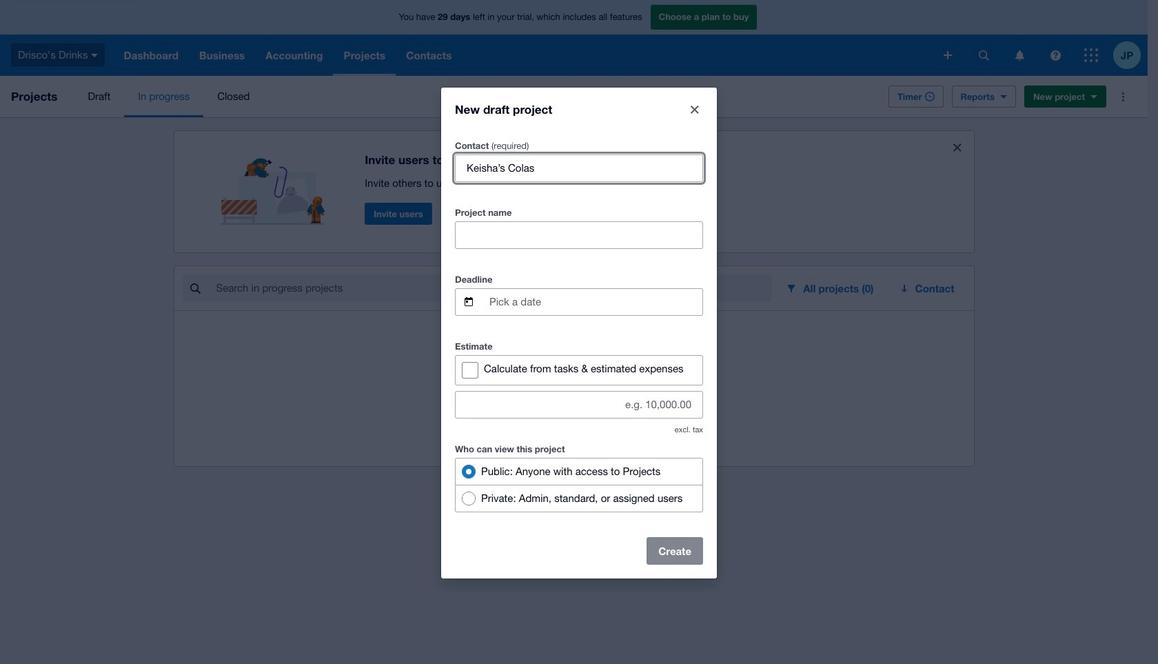 Task type: describe. For each thing, give the bounding box(es) containing it.
1 horizontal spatial svg image
[[1051, 50, 1061, 60]]

Pick a date field
[[488, 289, 703, 315]]

e.g. 10,000.00 field
[[456, 391, 703, 418]]

invite users to projects image
[[221, 142, 332, 225]]



Task type: vqa. For each thing, say whether or not it's contained in the screenshot.
'Invite users to Projects' image
yes



Task type: locate. For each thing, give the bounding box(es) containing it.
svg image
[[1085, 48, 1099, 62], [979, 50, 989, 60], [1015, 50, 1024, 60], [944, 51, 952, 59]]

group
[[455, 458, 703, 512]]

Search in progress projects search field
[[215, 275, 772, 301]]

None field
[[456, 222, 703, 248]]

svg image
[[1051, 50, 1061, 60], [91, 54, 98, 57]]

banner
[[0, 0, 1148, 76]]

0 horizontal spatial svg image
[[91, 54, 98, 57]]

Find or create a contact field
[[456, 155, 703, 181]]

dialog
[[441, 87, 717, 578]]



